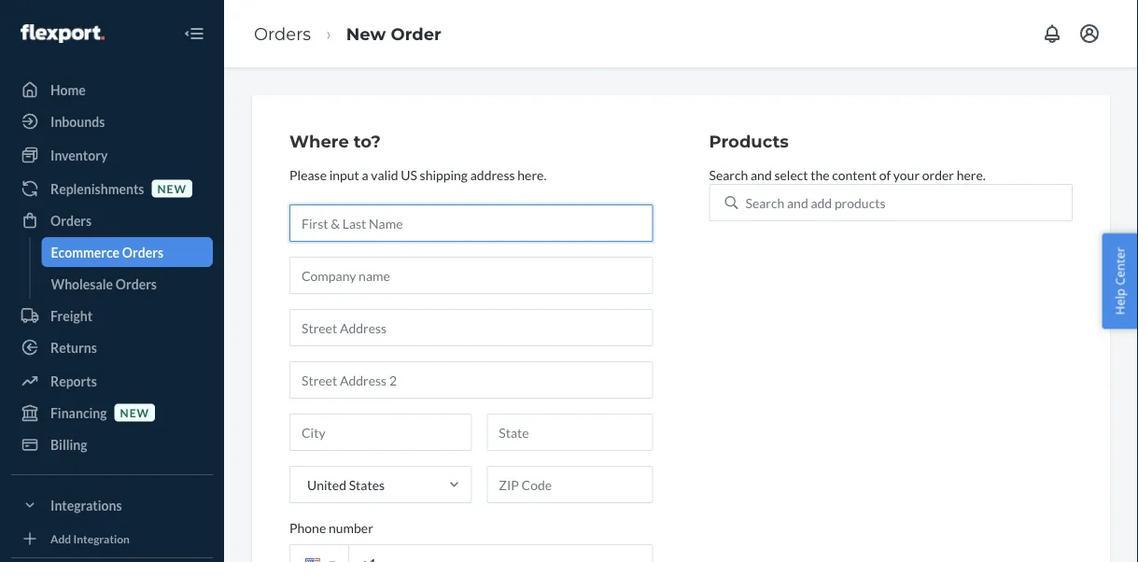 Task type: vqa. For each thing, say whether or not it's contained in the screenshot.
1st is from the right
no



Task type: locate. For each thing, give the bounding box(es) containing it.
united states: + 1 image
[[330, 562, 335, 562]]

help center button
[[1103, 233, 1139, 329]]

add
[[811, 195, 832, 210]]

reports link
[[11, 366, 213, 396]]

please input a valid us shipping address here.
[[290, 167, 547, 182]]

0 vertical spatial search
[[709, 167, 748, 182]]

here. right address at the top of page
[[518, 167, 547, 182]]

ecommerce orders link
[[42, 237, 213, 267]]

add integration link
[[11, 528, 213, 550]]

orders
[[254, 23, 311, 44], [50, 212, 92, 228], [122, 244, 163, 260], [116, 276, 157, 292]]

1 horizontal spatial and
[[787, 195, 809, 210]]

here.
[[518, 167, 547, 182], [957, 167, 986, 182]]

the
[[811, 167, 830, 182]]

billing
[[50, 437, 87, 453]]

search and add products
[[746, 195, 886, 210]]

1 horizontal spatial orders link
[[254, 23, 311, 44]]

reports
[[50, 373, 97, 389]]

1 horizontal spatial new
[[157, 182, 187, 195]]

address
[[470, 167, 515, 182]]

wholesale orders link
[[42, 269, 213, 299]]

1 here. from the left
[[518, 167, 547, 182]]

new
[[157, 182, 187, 195], [120, 406, 150, 419]]

new order link
[[346, 23, 442, 44]]

and for select
[[751, 167, 772, 182]]

and left add
[[787, 195, 809, 210]]

0 vertical spatial and
[[751, 167, 772, 182]]

0 horizontal spatial orders link
[[11, 205, 213, 235]]

0 horizontal spatial new
[[120, 406, 150, 419]]

help
[[1112, 289, 1129, 315]]

inbounds link
[[11, 106, 213, 136]]

new down reports link
[[120, 406, 150, 419]]

and left the select
[[751, 167, 772, 182]]

First & Last Name text field
[[290, 204, 653, 242]]

here. right order
[[957, 167, 986, 182]]

orders link left new
[[254, 23, 311, 44]]

new down inventory link in the top of the page
[[157, 182, 187, 195]]

inventory link
[[11, 140, 213, 170]]

a
[[362, 167, 369, 182]]

orders left new
[[254, 23, 311, 44]]

orders link
[[254, 23, 311, 44], [11, 205, 213, 235]]

Street Address 2 text field
[[290, 361, 653, 399]]

to?
[[354, 131, 381, 152]]

search for search and add products
[[746, 195, 785, 210]]

orders inside breadcrumbs navigation
[[254, 23, 311, 44]]

united states
[[307, 477, 385, 492]]

returns link
[[11, 332, 213, 362]]

and
[[751, 167, 772, 182], [787, 195, 809, 210]]

1 horizontal spatial here.
[[957, 167, 986, 182]]

search and select the content of your order here.
[[709, 167, 986, 182]]

0 vertical spatial new
[[157, 182, 187, 195]]

add integration
[[50, 532, 130, 545]]

orders link up ecommerce orders
[[11, 205, 213, 235]]

integrations button
[[11, 490, 213, 520]]

1 vertical spatial and
[[787, 195, 809, 210]]

search
[[709, 167, 748, 182], [746, 195, 785, 210]]

0 horizontal spatial and
[[751, 167, 772, 182]]

0 horizontal spatial here.
[[518, 167, 547, 182]]

please
[[290, 167, 327, 182]]

wholesale orders
[[51, 276, 157, 292]]

wholesale
[[51, 276, 113, 292]]

shipping
[[420, 167, 468, 182]]

search for search and select the content of your order here.
[[709, 167, 748, 182]]

breadcrumbs navigation
[[239, 6, 457, 61]]

orders down ecommerce orders link
[[116, 276, 157, 292]]

search up the search icon
[[709, 167, 748, 182]]

1 vertical spatial search
[[746, 195, 785, 210]]

where
[[290, 131, 349, 152]]

1 (702) 123-4567 telephone field
[[290, 544, 653, 562]]

1 vertical spatial new
[[120, 406, 150, 419]]

integrations
[[50, 497, 122, 513]]

0 vertical spatial orders link
[[254, 23, 311, 44]]

new for financing
[[120, 406, 150, 419]]

search right the search icon
[[746, 195, 785, 210]]



Task type: describe. For each thing, give the bounding box(es) containing it.
your
[[894, 167, 920, 182]]

close navigation image
[[183, 22, 205, 45]]

ZIP Code text field
[[487, 466, 653, 503]]

of
[[879, 167, 891, 182]]

number
[[329, 520, 373, 535]]

where to?
[[290, 131, 381, 152]]

products
[[709, 131, 789, 152]]

open notifications image
[[1041, 22, 1064, 45]]

Company name text field
[[290, 257, 653, 294]]

home link
[[11, 75, 213, 105]]

returns
[[50, 340, 97, 355]]

flexport logo image
[[21, 24, 104, 43]]

inventory
[[50, 147, 108, 163]]

replenishments
[[50, 181, 144, 197]]

order
[[923, 167, 955, 182]]

City text field
[[290, 414, 472, 451]]

center
[[1112, 247, 1129, 285]]

united
[[307, 477, 346, 492]]

freight link
[[11, 301, 213, 331]]

billing link
[[11, 430, 213, 460]]

add
[[50, 532, 71, 545]]

phone number
[[290, 520, 373, 535]]

new
[[346, 23, 386, 44]]

products
[[835, 195, 886, 210]]

Street Address text field
[[290, 309, 653, 346]]

states
[[349, 477, 385, 492]]

inbounds
[[50, 113, 105, 129]]

select
[[775, 167, 808, 182]]

and for add
[[787, 195, 809, 210]]

input
[[329, 167, 359, 182]]

new order
[[346, 23, 442, 44]]

ecommerce
[[51, 244, 120, 260]]

freight
[[50, 308, 93, 324]]

orders up ecommerce
[[50, 212, 92, 228]]

financing
[[50, 405, 107, 421]]

State text field
[[487, 414, 653, 451]]

help center
[[1112, 247, 1129, 315]]

home
[[50, 82, 86, 98]]

integration
[[73, 532, 130, 545]]

open account menu image
[[1079, 22, 1101, 45]]

orders up wholesale orders link
[[122, 244, 163, 260]]

order
[[391, 23, 442, 44]]

us
[[401, 167, 417, 182]]

search image
[[725, 196, 738, 209]]

new for replenishments
[[157, 182, 187, 195]]

ecommerce orders
[[51, 244, 163, 260]]

2 here. from the left
[[957, 167, 986, 182]]

phone
[[290, 520, 326, 535]]

content
[[832, 167, 877, 182]]

valid
[[371, 167, 398, 182]]

1 vertical spatial orders link
[[11, 205, 213, 235]]



